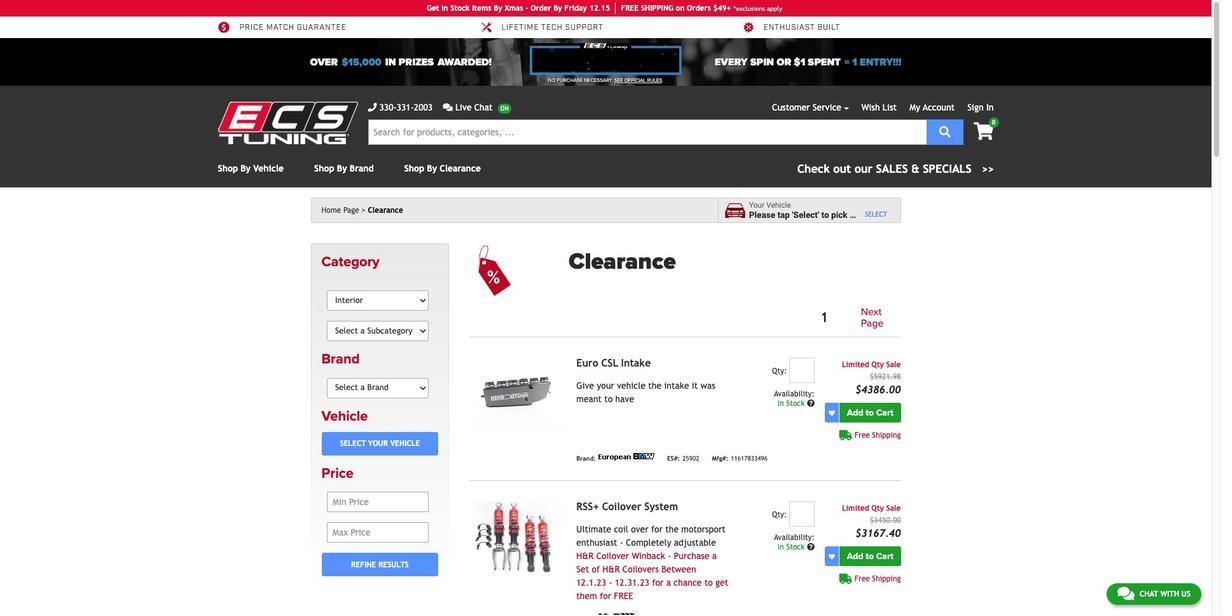 Task type: vqa. For each thing, say whether or not it's contained in the screenshot.
About Us
no



Task type: locate. For each thing, give the bounding box(es) containing it.
add to cart down $4386.00
[[847, 408, 894, 419]]

1 horizontal spatial page
[[861, 317, 884, 330]]

on
[[676, 4, 685, 13]]

your right give
[[597, 381, 614, 391]]

1 horizontal spatial your
[[597, 381, 614, 391]]

2 cart from the top
[[876, 552, 894, 562]]

add to cart for $4386.00
[[847, 408, 894, 419]]

1 free from the top
[[855, 431, 870, 440]]

qty up $3450.00
[[872, 505, 884, 513]]

0 vertical spatial in stock
[[778, 400, 807, 409]]

vehicle inside your vehicle please tap 'select' to pick a vehicle
[[857, 210, 884, 220]]

1 vertical spatial vehicle
[[617, 381, 646, 391]]

lifetime tech support link
[[480, 22, 604, 33]]

search image
[[939, 126, 951, 137]]

price left match
[[240, 23, 264, 33]]

2 question circle image from the top
[[807, 544, 815, 552]]

1 shipping from the top
[[872, 431, 901, 440]]

0 vertical spatial h&r
[[577, 552, 594, 562]]

for up completely
[[651, 525, 663, 535]]

limited inside limited qty sale $5921.98 $4386.00
[[842, 361, 869, 370]]

2 vertical spatial a
[[667, 578, 671, 589]]

to left have
[[605, 395, 613, 405]]

0 vertical spatial sale
[[886, 361, 901, 370]]

1 qty from the top
[[872, 361, 884, 370]]

0 vertical spatial 1
[[852, 56, 857, 68]]

0 horizontal spatial select
[[340, 440, 366, 449]]

in
[[385, 56, 396, 68]]

0 vertical spatial select
[[865, 211, 887, 218]]

es#: 25902
[[667, 455, 699, 462]]

limited up "$3167.40"
[[842, 505, 869, 513]]

ecs tuning 'spin to win' contest logo image
[[530, 43, 682, 75]]

qty up $5921.98
[[872, 361, 884, 370]]

select link
[[865, 211, 887, 218]]

them
[[577, 592, 597, 602]]

mfg#: 11617833496
[[712, 455, 768, 462]]

2 limited from the top
[[842, 505, 869, 513]]

chat with us
[[1140, 590, 1191, 599]]

1 vertical spatial page
[[861, 317, 884, 330]]

1 vertical spatial your
[[368, 440, 388, 449]]

sign in link
[[968, 102, 994, 113]]

free down $4386.00
[[855, 431, 870, 440]]

set
[[577, 565, 589, 575]]

0 vertical spatial comments image
[[443, 103, 453, 112]]

limited up $4386.00
[[842, 361, 869, 370]]

0 vertical spatial a
[[850, 210, 855, 220]]

0 vertical spatial for
[[651, 525, 663, 535]]

0 horizontal spatial a
[[667, 578, 671, 589]]

1 horizontal spatial comments image
[[1118, 587, 1135, 602]]

=
[[845, 56, 850, 68]]

0 vertical spatial your
[[597, 381, 614, 391]]

availability: for $4386.00
[[774, 390, 815, 399]]

1 horizontal spatial h&r
[[603, 565, 620, 575]]

qty: for $4386.00
[[772, 367, 787, 376]]

select right pick at the right
[[865, 211, 887, 218]]

1 free shipping from the top
[[855, 431, 901, 440]]

shop by vehicle link
[[218, 163, 284, 174]]

price up min price number field
[[322, 466, 354, 482]]

2 horizontal spatial clearance
[[569, 248, 676, 275]]

free down "$3167.40"
[[855, 575, 870, 584]]

h&r up set
[[577, 552, 594, 562]]

comments image left live
[[443, 103, 453, 112]]

add to cart button down "$3167.40"
[[840, 547, 901, 567]]

2 qty: from the top
[[772, 511, 787, 520]]

1 vertical spatial free
[[614, 592, 633, 602]]

0 vertical spatial coilover
[[602, 501, 642, 513]]

with
[[1161, 590, 1179, 599]]

csl
[[602, 358, 618, 370]]

2 shop from the left
[[314, 163, 334, 174]]

comments image inside chat with us link
[[1118, 587, 1135, 602]]

qty inside limited qty sale $5921.98 $4386.00
[[872, 361, 884, 370]]

sales
[[876, 162, 908, 176]]

1 vertical spatial 1
[[822, 309, 827, 327]]

to inside the ultimate coil over for the motorsport enthusiast - completely adjustable h&r coilover winback - purchase a set of h&r coilovers between 12.1.23 - 12.31.23 for a chance to get them for free
[[705, 578, 713, 589]]

1 vertical spatial add to cart
[[847, 552, 894, 562]]

cart for $4386.00
[[876, 408, 894, 419]]

1 add from the top
[[847, 408, 864, 419]]

0 horizontal spatial your
[[368, 440, 388, 449]]

for down coilovers
[[652, 578, 664, 589]]

1 vertical spatial the
[[666, 525, 679, 535]]

cart down "$3167.40"
[[876, 552, 894, 562]]

shipping for $3167.40
[[872, 575, 901, 584]]

2 qty from the top
[[872, 505, 884, 513]]

free
[[621, 4, 639, 13], [614, 592, 633, 602]]

1 vertical spatial add to wish list image
[[829, 554, 835, 560]]

1 vertical spatial cart
[[876, 552, 894, 562]]

1 vertical spatial for
[[652, 578, 664, 589]]

1 shop from the left
[[218, 163, 238, 174]]

limited qty sale $3450.00 $3167.40
[[842, 505, 901, 540]]

brand
[[350, 163, 374, 174], [322, 351, 360, 368]]

limited inside limited qty sale $3450.00 $3167.40
[[842, 505, 869, 513]]

sale for $3167.40
[[886, 505, 901, 513]]

spent
[[808, 56, 841, 68]]

support
[[565, 23, 604, 33]]

0 vertical spatial qty:
[[772, 367, 787, 376]]

add to cart
[[847, 408, 894, 419], [847, 552, 894, 562]]

a right pick at the right
[[850, 210, 855, 220]]

add for $3167.40
[[847, 552, 864, 562]]

0 vertical spatial free
[[855, 431, 870, 440]]

the left intake
[[648, 381, 662, 391]]

free for $4386.00
[[855, 431, 870, 440]]

0 vertical spatial availability:
[[774, 390, 815, 399]]

sale up $5921.98
[[886, 361, 901, 370]]

0 vertical spatial add to cart
[[847, 408, 894, 419]]

0 horizontal spatial shop
[[218, 163, 238, 174]]

- up between
[[668, 552, 671, 562]]

1 qty: from the top
[[772, 367, 787, 376]]

home
[[322, 206, 341, 215]]

0 horizontal spatial h&r
[[577, 552, 594, 562]]

1 add to wish list image from the top
[[829, 410, 835, 416]]

2 availability: from the top
[[774, 534, 815, 543]]

0 vertical spatial add to cart button
[[840, 403, 901, 423]]

sale for $4386.00
[[886, 361, 901, 370]]

1 vertical spatial qty
[[872, 505, 884, 513]]

every
[[715, 56, 748, 68]]

0 vertical spatial cart
[[876, 408, 894, 419]]

by left xmas
[[494, 4, 502, 13]]

see official rules link
[[615, 77, 662, 85]]

add to cart button for $3167.40
[[840, 547, 901, 567]]

0 vertical spatial brand
[[350, 163, 374, 174]]

2 vertical spatial stock
[[786, 543, 805, 552]]

necessary.
[[584, 78, 613, 83]]

1 vertical spatial qty:
[[772, 511, 787, 520]]

1 horizontal spatial the
[[666, 525, 679, 535]]

0 vertical spatial chat
[[474, 102, 493, 113]]

2 in stock from the top
[[778, 543, 807, 552]]

1 horizontal spatial chat
[[1140, 590, 1158, 599]]

motorsport
[[681, 525, 726, 535]]

a down between
[[667, 578, 671, 589]]

stock
[[451, 4, 470, 13], [786, 400, 805, 409], [786, 543, 805, 552]]

1 horizontal spatial clearance
[[440, 163, 481, 174]]

genuine european bmw - corporate logo image
[[599, 454, 655, 461]]

1 vertical spatial h&r
[[603, 565, 620, 575]]

1 vertical spatial price
[[322, 466, 354, 482]]

1 inside paginated product list navigation navigation
[[822, 309, 827, 327]]

1 vertical spatial brand
[[322, 351, 360, 368]]

add down "$3167.40"
[[847, 552, 864, 562]]

to down $4386.00
[[866, 408, 874, 419]]

0 horizontal spatial chat
[[474, 102, 493, 113]]

ultimate
[[577, 525, 611, 535]]

comments image for live
[[443, 103, 453, 112]]

h&r right "of"
[[603, 565, 620, 575]]

my
[[910, 102, 921, 113]]

1 vertical spatial select
[[340, 440, 366, 449]]

2 add from the top
[[847, 552, 864, 562]]

1 vertical spatial question circle image
[[807, 544, 815, 552]]

1 add to cart from the top
[[847, 408, 894, 419]]

vehicle right pick at the right
[[857, 210, 884, 220]]

select for select your vehicle
[[340, 440, 366, 449]]

3 shop from the left
[[404, 163, 424, 174]]

get in stock items by xmas - order by friday 12.15
[[427, 4, 610, 13]]

1 horizontal spatial vehicle
[[857, 210, 884, 220]]

0 horizontal spatial price
[[240, 23, 264, 33]]

331-
[[397, 102, 414, 113]]

$1
[[794, 56, 806, 68]]

to left get at the bottom of page
[[705, 578, 713, 589]]

0 vertical spatial add
[[847, 408, 864, 419]]

for right them
[[600, 592, 611, 602]]

question circle image for $4386.00
[[807, 400, 815, 408]]

add to wish list image for $4386.00
[[829, 410, 835, 416]]

by up home page link
[[337, 163, 347, 174]]

- down coil
[[620, 538, 623, 548]]

comments image
[[443, 103, 453, 112], [1118, 587, 1135, 602]]

shop for shop by clearance
[[404, 163, 424, 174]]

1 add to cart button from the top
[[840, 403, 901, 423]]

by down 2003
[[427, 163, 437, 174]]

2 sale from the top
[[886, 505, 901, 513]]

availability: for $3167.40
[[774, 534, 815, 543]]

page inside paginated product list navigation navigation
[[861, 317, 884, 330]]

1 cart from the top
[[876, 408, 894, 419]]

free left ship
[[621, 4, 639, 13]]

2 add to cart from the top
[[847, 552, 894, 562]]

shipping
[[872, 431, 901, 440], [872, 575, 901, 584]]

add to cart button down $4386.00
[[840, 403, 901, 423]]

page right home
[[343, 206, 359, 215]]

1 availability: from the top
[[774, 390, 815, 399]]

sale up $3450.00
[[886, 505, 901, 513]]

coilover inside the ultimate coil over for the motorsport enthusiast - completely adjustable h&r coilover winback - purchase a set of h&r coilovers between 12.1.23 - 12.31.23 for a chance to get them for free
[[597, 552, 629, 562]]

list
[[883, 102, 897, 113]]

sale inside limited qty sale $3450.00 $3167.40
[[886, 505, 901, 513]]

euro
[[577, 358, 598, 370]]

to
[[822, 210, 829, 220], [605, 395, 613, 405], [866, 408, 874, 419], [866, 552, 874, 562], [705, 578, 713, 589]]

*exclusions apply link
[[734, 3, 783, 13]]

1
[[852, 56, 857, 68], [822, 309, 827, 327]]

please
[[749, 210, 775, 220]]

your
[[749, 201, 765, 210]]

qty inside limited qty sale $3450.00 $3167.40
[[872, 505, 884, 513]]

add
[[847, 408, 864, 419], [847, 552, 864, 562]]

0 vertical spatial free
[[621, 4, 639, 13]]

by for shop by vehicle
[[241, 163, 251, 174]]

vehicle inside your vehicle please tap 'select' to pick a vehicle
[[767, 201, 791, 210]]

1 vertical spatial in stock
[[778, 543, 807, 552]]

shipping down $4386.00
[[872, 431, 901, 440]]

a right purchase
[[712, 552, 717, 562]]

clearance
[[440, 163, 481, 174], [368, 206, 403, 215], [569, 248, 676, 275]]

1 left next
[[822, 309, 827, 327]]

coilover
[[602, 501, 642, 513], [597, 552, 629, 562]]

free shipping down "$3167.40"
[[855, 575, 901, 584]]

cart down $4386.00
[[876, 408, 894, 419]]

1 horizontal spatial shop
[[314, 163, 334, 174]]

1 horizontal spatial select
[[865, 211, 887, 218]]

0 link
[[964, 118, 999, 142]]

have
[[616, 395, 634, 405]]

coilover down enthusiast
[[597, 552, 629, 562]]

price
[[240, 23, 264, 33], [322, 466, 354, 482]]

1 horizontal spatial price
[[322, 466, 354, 482]]

1 vertical spatial add to cart button
[[840, 547, 901, 567]]

1 vertical spatial sale
[[886, 505, 901, 513]]

1 right =
[[852, 56, 857, 68]]

sale inside limited qty sale $5921.98 $4386.00
[[886, 361, 901, 370]]

free shipping down $4386.00
[[855, 431, 901, 440]]

built
[[818, 23, 841, 33]]

add to wish list image
[[829, 410, 835, 416], [829, 554, 835, 560]]

0 vertical spatial free shipping
[[855, 431, 901, 440]]

select up min price number field
[[340, 440, 366, 449]]

0 vertical spatial shipping
[[872, 431, 901, 440]]

in stock for $4386.00
[[778, 400, 807, 409]]

comments image left "chat with us"
[[1118, 587, 1135, 602]]

by down the 'ecs tuning' image
[[241, 163, 251, 174]]

0 vertical spatial limited
[[842, 361, 869, 370]]

next
[[861, 306, 882, 319]]

chat right live
[[474, 102, 493, 113]]

qty: for $3167.40
[[772, 511, 787, 520]]

0 vertical spatial add to wish list image
[[829, 410, 835, 416]]

2 free shipping from the top
[[855, 575, 901, 584]]

2003
[[414, 102, 433, 113]]

comments image inside live chat link
[[443, 103, 453, 112]]

2 free from the top
[[855, 575, 870, 584]]

add down $4386.00
[[847, 408, 864, 419]]

to left pick at the right
[[822, 210, 829, 220]]

1 vertical spatial coilover
[[597, 552, 629, 562]]

1 vertical spatial clearance
[[368, 206, 403, 215]]

intake
[[621, 358, 651, 370]]

1 limited from the top
[[842, 361, 869, 370]]

orders
[[687, 4, 711, 13]]

2 add to wish list image from the top
[[829, 554, 835, 560]]

vehicle
[[857, 210, 884, 220], [617, 381, 646, 391]]

1 vertical spatial stock
[[786, 400, 805, 409]]

the inside give your vehicle the intake it was meant to have
[[648, 381, 662, 391]]

sales & specials link
[[798, 160, 994, 177]]

the down system
[[666, 525, 679, 535]]

0 horizontal spatial vehicle
[[617, 381, 646, 391]]

add to cart down "$3167.40"
[[847, 552, 894, 562]]

vehicle
[[253, 163, 284, 174], [767, 201, 791, 210], [322, 408, 368, 425], [390, 440, 420, 449]]

home page
[[322, 206, 359, 215]]

qty
[[872, 361, 884, 370], [872, 505, 884, 513]]

apply
[[767, 5, 783, 12]]

your inside give your vehicle the intake it was meant to have
[[597, 381, 614, 391]]

2 horizontal spatial a
[[850, 210, 855, 220]]

0 vertical spatial qty
[[872, 361, 884, 370]]

1 in stock from the top
[[778, 400, 807, 409]]

page for home
[[343, 206, 359, 215]]

2 horizontal spatial shop
[[404, 163, 424, 174]]

Min Price number field
[[327, 492, 429, 513]]

1 vertical spatial free shipping
[[855, 575, 901, 584]]

free shipping
[[855, 431, 901, 440], [855, 575, 901, 584]]

1 vertical spatial add
[[847, 552, 864, 562]]

.
[[662, 78, 664, 83]]

0 vertical spatial price
[[240, 23, 264, 33]]

0 vertical spatial vehicle
[[857, 210, 884, 220]]

specials
[[923, 162, 972, 176]]

price match guarantee link
[[218, 22, 346, 33]]

chat left the with
[[1140, 590, 1158, 599]]

qty for $4386.00
[[872, 361, 884, 370]]

shipping down "$3167.40"
[[872, 575, 901, 584]]

0 horizontal spatial 1
[[822, 309, 827, 327]]

page right 1 link
[[861, 317, 884, 330]]

my account link
[[910, 102, 955, 113]]

by for shop by brand
[[337, 163, 347, 174]]

shop for shop by brand
[[314, 163, 334, 174]]

purchase
[[674, 552, 710, 562]]

refine
[[351, 561, 376, 570]]

by right order on the left top of the page
[[554, 4, 562, 13]]

items
[[472, 4, 492, 13]]

my account
[[910, 102, 955, 113]]

it
[[692, 381, 698, 391]]

1 vertical spatial free
[[855, 575, 870, 584]]

0 vertical spatial question circle image
[[807, 400, 815, 408]]

1 question circle image from the top
[[807, 400, 815, 408]]

h&r - corporate logo image
[[599, 614, 635, 616]]

2 add to cart button from the top
[[840, 547, 901, 567]]

free down 12.31.23
[[614, 592, 633, 602]]

your up min price number field
[[368, 440, 388, 449]]

question circle image
[[807, 400, 815, 408], [807, 544, 815, 552]]

0 horizontal spatial comments image
[[443, 103, 453, 112]]

0 vertical spatial page
[[343, 206, 359, 215]]

1 sale from the top
[[886, 361, 901, 370]]

get
[[427, 4, 439, 13]]

next page
[[861, 306, 884, 330]]

chat
[[474, 102, 493, 113], [1140, 590, 1158, 599]]

None number field
[[789, 358, 815, 384], [789, 502, 815, 527], [789, 358, 815, 384], [789, 502, 815, 527]]

1 vertical spatial comments image
[[1118, 587, 1135, 602]]

1 link
[[814, 308, 834, 329]]

tech
[[541, 23, 563, 33]]

0 horizontal spatial page
[[343, 206, 359, 215]]

1 vertical spatial a
[[712, 552, 717, 562]]

0 vertical spatial the
[[648, 381, 662, 391]]

1 vertical spatial availability:
[[774, 534, 815, 543]]

vehicle up have
[[617, 381, 646, 391]]

0 horizontal spatial the
[[648, 381, 662, 391]]

1 vertical spatial shipping
[[872, 575, 901, 584]]

1 vertical spatial limited
[[842, 505, 869, 513]]

free shipping for $3167.40
[[855, 575, 901, 584]]

2 shipping from the top
[[872, 575, 901, 584]]

coilover up coil
[[602, 501, 642, 513]]



Task type: describe. For each thing, give the bounding box(es) containing it.
customer
[[772, 102, 810, 113]]

to down "$3167.40"
[[866, 552, 874, 562]]

pick
[[831, 210, 848, 220]]

0 horizontal spatial clearance
[[368, 206, 403, 215]]

price for price match guarantee
[[240, 23, 264, 33]]

12.15
[[589, 4, 610, 13]]

category
[[322, 254, 380, 270]]

price for price
[[322, 466, 354, 482]]

match
[[266, 23, 295, 33]]

home page link
[[322, 206, 366, 215]]

es#4430806 - 32132-2 - rss+ coilover system - ultimate coil over for the motorsport enthusiast - completely adjustable - h&r - audi image
[[470, 502, 566, 575]]

rss+ coilover system
[[577, 501, 678, 513]]

your vehicle please tap 'select' to pick a vehicle
[[749, 201, 884, 220]]

over $15,000 in prizes
[[310, 56, 434, 68]]

entry!!!
[[860, 56, 902, 68]]

guarantee
[[297, 23, 346, 33]]

to inside give your vehicle the intake it was meant to have
[[605, 395, 613, 405]]

qty for $3167.40
[[872, 505, 884, 513]]

live chat
[[455, 102, 493, 113]]

shop by vehicle
[[218, 163, 284, 174]]

0 vertical spatial stock
[[451, 4, 470, 13]]

page for next
[[861, 317, 884, 330]]

in stock for $3167.40
[[778, 543, 807, 552]]

lifetime
[[502, 23, 539, 33]]

purchase
[[557, 78, 583, 83]]

official
[[625, 78, 646, 83]]

paginated product list navigation navigation
[[569, 305, 901, 332]]

adjustable
[[674, 538, 716, 548]]

your for give
[[597, 381, 614, 391]]

over
[[310, 56, 338, 68]]

330-
[[379, 102, 397, 113]]

no
[[548, 78, 556, 83]]

- right xmas
[[526, 4, 528, 13]]

$5921.98
[[870, 373, 901, 382]]

euro csl intake
[[577, 358, 651, 370]]

no purchase necessary. see official rules .
[[548, 78, 664, 83]]

add to cart for $3167.40
[[847, 552, 894, 562]]

winback
[[632, 552, 665, 562]]

enthusiast built
[[764, 23, 841, 33]]

ecs tuning image
[[218, 102, 358, 144]]

was
[[701, 381, 716, 391]]

&
[[912, 162, 920, 176]]

1 horizontal spatial a
[[712, 552, 717, 562]]

Max Price number field
[[327, 523, 429, 543]]

1 vertical spatial chat
[[1140, 590, 1158, 599]]

see
[[615, 78, 623, 83]]

spin
[[750, 56, 774, 68]]

'select'
[[792, 210, 819, 220]]

us
[[1182, 590, 1191, 599]]

sign in
[[968, 102, 994, 113]]

every spin or $1 spent = 1 entry!!!
[[715, 56, 902, 68]]

service
[[813, 102, 842, 113]]

330-331-2003 link
[[368, 101, 433, 115]]

12.1.23
[[577, 578, 606, 589]]

give
[[577, 381, 594, 391]]

shipping for $4386.00
[[872, 431, 901, 440]]

customer service button
[[772, 101, 849, 115]]

refine results
[[351, 561, 409, 570]]

wish list
[[862, 102, 897, 113]]

$49+
[[713, 4, 731, 13]]

Search text field
[[368, 120, 927, 145]]

xmas
[[505, 4, 523, 13]]

ping
[[657, 4, 674, 13]]

1 horizontal spatial 1
[[852, 56, 857, 68]]

by for shop by clearance
[[427, 163, 437, 174]]

shop for shop by vehicle
[[218, 163, 238, 174]]

shopping cart image
[[974, 123, 994, 141]]

to inside your vehicle please tap 'select' to pick a vehicle
[[822, 210, 829, 220]]

customer service
[[772, 102, 842, 113]]

sales & specials
[[876, 162, 972, 176]]

coil
[[614, 525, 629, 535]]

chat with us link
[[1107, 584, 1202, 606]]

stock for euro csl intake
[[786, 400, 805, 409]]

your for select
[[368, 440, 388, 449]]

es#25902 - 11617833496 - euro csl intake - give your vehicle the intake it was meant to have - genuine european bmw - bmw image
[[470, 358, 566, 431]]

friday
[[565, 4, 587, 13]]

add to wish list image for $3167.40
[[829, 554, 835, 560]]

the inside the ultimate coil over for the motorsport enthusiast - completely adjustable h&r coilover winback - purchase a set of h&r coilovers between 12.1.23 - 12.31.23 for a chance to get them for free
[[666, 525, 679, 535]]

2 vertical spatial for
[[600, 592, 611, 602]]

lifetime tech support
[[502, 23, 604, 33]]

give your vehicle the intake it was meant to have
[[577, 381, 716, 405]]

refine results link
[[322, 554, 438, 577]]

shop by brand link
[[314, 163, 374, 174]]

question circle image for $3167.40
[[807, 544, 815, 552]]

chance
[[674, 578, 702, 589]]

euro csl intake link
[[577, 358, 651, 370]]

or
[[777, 56, 792, 68]]

prizes
[[399, 56, 434, 68]]

wish
[[862, 102, 880, 113]]

vehicle inside give your vehicle the intake it was meant to have
[[617, 381, 646, 391]]

cart for $3167.40
[[876, 552, 894, 562]]

wish list link
[[862, 102, 897, 113]]

completely
[[626, 538, 671, 548]]

select for the select link
[[865, 211, 887, 218]]

phone image
[[368, 103, 377, 112]]

ultimate coil over for the motorsport enthusiast - completely adjustable h&r coilover winback - purchase a set of h&r coilovers between 12.1.23 - 12.31.23 for a chance to get them for free
[[577, 525, 729, 602]]

price match guarantee
[[240, 23, 346, 33]]

free inside the ultimate coil over for the motorsport enthusiast - completely adjustable h&r coilover winback - purchase a set of h&r coilovers between 12.1.23 - 12.31.23 for a chance to get them for free
[[614, 592, 633, 602]]

enthusiast
[[577, 538, 617, 548]]

of
[[592, 565, 600, 575]]

intake
[[664, 381, 689, 391]]

$3167.40
[[856, 528, 901, 540]]

- right 12.1.23
[[609, 578, 612, 589]]

add to cart button for $4386.00
[[840, 403, 901, 423]]

shop by clearance link
[[404, 163, 481, 174]]

stock for rss+ coilover system
[[786, 543, 805, 552]]

rss+
[[577, 501, 599, 513]]

a inside your vehicle please tap 'select' to pick a vehicle
[[850, 210, 855, 220]]

limited for $3167.40
[[842, 505, 869, 513]]

330-331-2003
[[379, 102, 433, 113]]

enthusiast built link
[[742, 22, 841, 33]]

add for $4386.00
[[847, 408, 864, 419]]

shop by brand
[[314, 163, 374, 174]]

0
[[992, 119, 996, 126]]

coilovers
[[623, 565, 659, 575]]

2 vertical spatial clearance
[[569, 248, 676, 275]]

live
[[455, 102, 472, 113]]

free for $3167.40
[[855, 575, 870, 584]]

limited for $4386.00
[[842, 361, 869, 370]]

free shipping for $4386.00
[[855, 431, 901, 440]]

12.31.23
[[615, 578, 650, 589]]

order
[[531, 4, 551, 13]]

mfg#:
[[712, 455, 729, 462]]

0 vertical spatial clearance
[[440, 163, 481, 174]]

es#:
[[667, 455, 680, 462]]

comments image for chat
[[1118, 587, 1135, 602]]

meant
[[577, 395, 602, 405]]

tap
[[778, 210, 790, 220]]



